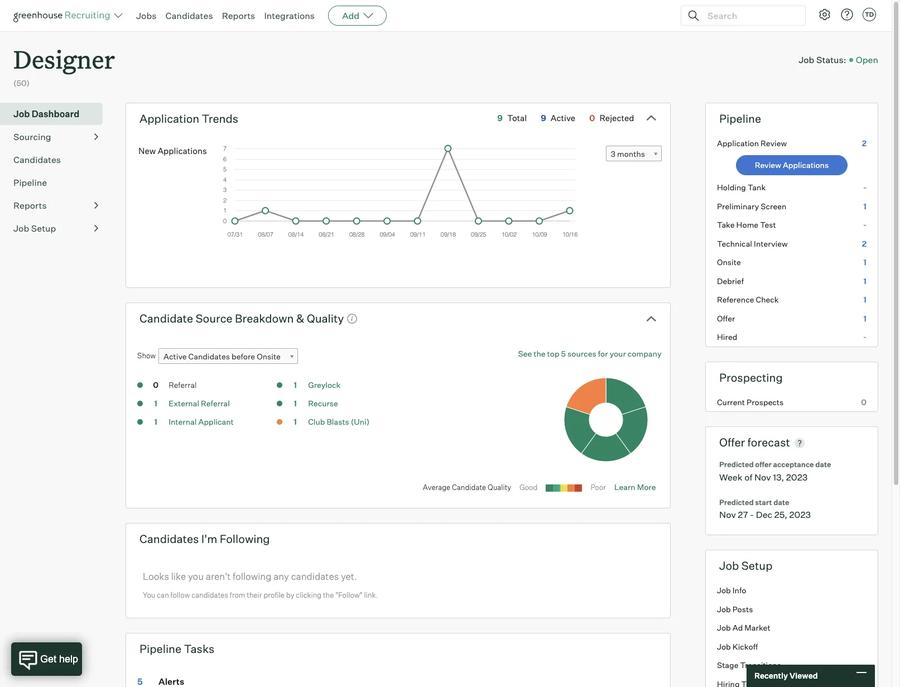 Task type: locate. For each thing, give the bounding box(es) containing it.
you
[[143, 591, 155, 600]]

job for job setup link on the top of the page
[[13, 223, 29, 234]]

predicted inside predicted start date nov 27 - dec 25, 2023
[[720, 498, 754, 507]]

0 vertical spatial candidate
[[140, 312, 193, 325]]

1 horizontal spatial candidate
[[452, 483, 487, 492]]

0 horizontal spatial date
[[774, 498, 790, 507]]

offer down reference at the right
[[718, 314, 736, 323]]

onsite right before
[[257, 352, 281, 362]]

0 horizontal spatial referral
[[169, 380, 197, 390]]

following
[[233, 571, 272, 582]]

1 vertical spatial date
[[774, 498, 790, 507]]

2 horizontal spatial 0
[[862, 398, 867, 407]]

pipeline up application review
[[720, 112, 762, 126]]

can
[[157, 591, 169, 600]]

the
[[534, 349, 546, 359], [323, 591, 334, 600]]

active right total
[[551, 113, 576, 123]]

candidate right average
[[452, 483, 487, 492]]

the right "clicking"
[[323, 591, 334, 600]]

1 vertical spatial - link
[[707, 216, 879, 234]]

0 vertical spatial candidates
[[291, 571, 339, 582]]

clicking
[[296, 591, 322, 600]]

candidate source data is not real-time. data may take up to two days to reflect accurately. image
[[347, 314, 358, 325]]

- link
[[707, 178, 879, 197], [707, 216, 879, 234], [707, 328, 879, 347]]

0 vertical spatial 2023
[[787, 472, 809, 483]]

0 vertical spatial candidates link
[[166, 10, 213, 21]]

good
[[520, 483, 538, 492]]

setup down pipeline link
[[31, 223, 56, 234]]

date up 25,
[[774, 498, 790, 507]]

candidate source data is not real-time. data may take up to two days to reflect accurately. element
[[344, 309, 358, 328]]

1 link left greylock link
[[284, 380, 307, 393]]

0
[[590, 113, 596, 123], [153, 380, 159, 390], [862, 398, 867, 407]]

aren't
[[206, 571, 231, 582]]

job setup down pipeline link
[[13, 223, 56, 234]]

1 vertical spatial 2023
[[790, 510, 812, 521]]

2023
[[787, 472, 809, 483], [790, 510, 812, 521]]

1 horizontal spatial active
[[551, 113, 576, 123]]

5
[[562, 349, 566, 359]]

1 link for greylock
[[284, 380, 307, 393]]

1 vertical spatial the
[[323, 591, 334, 600]]

offer for offer forecast
[[720, 436, 746, 450]]

0 vertical spatial onsite
[[718, 258, 742, 267]]

1 horizontal spatial onsite
[[718, 258, 742, 267]]

review down application review
[[756, 160, 782, 170]]

2 for application review
[[863, 138, 867, 148]]

1 horizontal spatial nov
[[755, 472, 772, 483]]

application for application review
[[718, 138, 760, 148]]

1 horizontal spatial 0
[[590, 113, 596, 123]]

1 vertical spatial predicted
[[720, 498, 754, 507]]

0 vertical spatial application
[[140, 112, 200, 126]]

1 2 from the top
[[863, 138, 867, 148]]

learn
[[615, 482, 636, 492]]

0 horizontal spatial onsite
[[257, 352, 281, 362]]

poor
[[591, 483, 607, 492]]

2 2 from the top
[[863, 239, 867, 248]]

1 vertical spatial pipeline
[[13, 177, 47, 188]]

0 horizontal spatial active
[[164, 352, 187, 362]]

2023 for week of nov 13, 2023
[[787, 472, 809, 483]]

candidate up show
[[140, 312, 193, 325]]

configure image
[[819, 8, 832, 21]]

yet.
[[341, 571, 358, 582]]

designer
[[13, 42, 115, 75]]

0 vertical spatial 0
[[590, 113, 596, 123]]

kickoff
[[733, 642, 759, 652]]

1 horizontal spatial the
[[534, 349, 546, 359]]

1 vertical spatial setup
[[742, 559, 773, 573]]

1 horizontal spatial reports
[[222, 10, 255, 21]]

2 horizontal spatial pipeline
[[720, 112, 762, 126]]

9 total
[[498, 113, 527, 123]]

1 link left club
[[284, 417, 307, 430]]

job setup up info
[[720, 559, 773, 573]]

0 horizontal spatial nov
[[720, 510, 737, 521]]

quality right &
[[307, 312, 344, 325]]

9 left total
[[498, 113, 503, 123]]

1 horizontal spatial candidates link
[[166, 10, 213, 21]]

9 for 9 active
[[541, 113, 547, 123]]

"follow"
[[336, 591, 363, 600]]

candidates link up pipeline link
[[13, 153, 98, 166]]

internal applicant
[[169, 417, 234, 427]]

0 vertical spatial reports link
[[222, 10, 255, 21]]

designer (50)
[[13, 42, 115, 88]]

- link down "review applications" "link"
[[707, 178, 879, 197]]

1 horizontal spatial applications
[[784, 160, 830, 170]]

0 vertical spatial offer
[[718, 314, 736, 323]]

pipeline tasks
[[140, 642, 215, 656]]

stage
[[718, 661, 739, 670]]

1 vertical spatial candidate
[[452, 483, 487, 492]]

0 horizontal spatial applications
[[158, 146, 207, 157]]

1 vertical spatial 0
[[153, 380, 159, 390]]

stage transitions
[[718, 661, 782, 670]]

recently viewed
[[755, 672, 819, 681]]

1 vertical spatial reports link
[[13, 199, 98, 212]]

0 vertical spatial 2
[[863, 138, 867, 148]]

0 vertical spatial date
[[816, 460, 832, 469]]

0 horizontal spatial reports link
[[13, 199, 98, 212]]

2 predicted from the top
[[720, 498, 754, 507]]

candidates link
[[166, 10, 213, 21], [13, 153, 98, 166]]

active right show
[[164, 352, 187, 362]]

2023 down acceptance
[[787, 472, 809, 483]]

2 - link from the top
[[707, 216, 879, 234]]

0 vertical spatial quality
[[307, 312, 344, 325]]

jobs link
[[136, 10, 157, 21]]

1 vertical spatial reports
[[13, 200, 47, 211]]

0 horizontal spatial pipeline
[[13, 177, 47, 188]]

job
[[799, 54, 815, 65], [13, 108, 30, 119], [13, 223, 29, 234], [720, 559, 740, 573], [718, 586, 732, 596], [718, 605, 732, 614], [718, 623, 732, 633], [718, 642, 732, 652]]

1 link left external
[[145, 398, 167, 411]]

- link down "check"
[[707, 328, 879, 347]]

job setup link
[[13, 222, 98, 235]]

0 horizontal spatial setup
[[31, 223, 56, 234]]

pipeline
[[720, 112, 762, 126], [13, 177, 47, 188], [140, 642, 182, 656]]

nov
[[755, 472, 772, 483], [720, 510, 737, 521]]

0 vertical spatial the
[[534, 349, 546, 359]]

2023 inside predicted offer acceptance date week of nov 13, 2023
[[787, 472, 809, 483]]

candidates link right jobs link
[[166, 10, 213, 21]]

quality left good
[[488, 483, 512, 492]]

predicted inside predicted offer acceptance date week of nov 13, 2023
[[720, 460, 754, 469]]

1 vertical spatial job setup
[[720, 559, 773, 573]]

internal
[[169, 417, 197, 427]]

1 vertical spatial offer
[[720, 436, 746, 450]]

candidates down aren't
[[192, 591, 228, 600]]

0 horizontal spatial quality
[[307, 312, 344, 325]]

1 horizontal spatial 9
[[541, 113, 547, 123]]

date right acceptance
[[816, 460, 832, 469]]

1 horizontal spatial application
[[718, 138, 760, 148]]

more
[[638, 482, 657, 492]]

0 vertical spatial predicted
[[720, 460, 754, 469]]

0 vertical spatial - link
[[707, 178, 879, 197]]

job ad market
[[718, 623, 771, 633]]

1 vertical spatial review
[[756, 160, 782, 170]]

recurse
[[308, 399, 338, 408]]

1 vertical spatial candidates
[[192, 591, 228, 600]]

job kickoff link
[[707, 638, 879, 656]]

club blasts (uni) link
[[308, 417, 370, 427]]

job for job kickoff link
[[718, 642, 732, 652]]

job status:
[[799, 54, 847, 65]]

1 link left recurse
[[284, 398, 307, 411]]

see the top 5 sources for your company link
[[519, 349, 662, 360]]

applications inside "link"
[[784, 160, 830, 170]]

1 vertical spatial application
[[718, 138, 760, 148]]

9 right total
[[541, 113, 547, 123]]

0 vertical spatial nov
[[755, 472, 772, 483]]

see
[[519, 349, 532, 359]]

pipeline left tasks
[[140, 642, 182, 656]]

technical
[[718, 239, 753, 248]]

reports link left "integrations" link
[[222, 10, 255, 21]]

prospecting
[[720, 371, 784, 385]]

reports link up job setup link on the top of the page
[[13, 199, 98, 212]]

2 for technical interview
[[863, 239, 867, 248]]

1 link left internal
[[145, 417, 167, 430]]

date inside predicted offer acceptance date week of nov 13, 2023
[[816, 460, 832, 469]]

club blasts (uni)
[[308, 417, 370, 427]]

the left the top
[[534, 349, 546, 359]]

average
[[423, 483, 451, 492]]

2 vertical spatial 0
[[862, 398, 867, 407]]

see the top 5 sources for your company
[[519, 349, 662, 359]]

active candidates before onsite link
[[159, 349, 298, 365]]

0 vertical spatial review
[[761, 138, 788, 148]]

onsite up debrief
[[718, 258, 742, 267]]

1 link for club blasts (uni)
[[284, 417, 307, 430]]

rejected
[[600, 113, 635, 123]]

candidates
[[291, 571, 339, 582], [192, 591, 228, 600]]

ad
[[733, 623, 744, 633]]

1 horizontal spatial candidates
[[291, 571, 339, 582]]

1 horizontal spatial job setup
[[720, 559, 773, 573]]

reports up job setup link on the top of the page
[[13, 200, 47, 211]]

1 horizontal spatial referral
[[201, 399, 230, 408]]

1 horizontal spatial setup
[[742, 559, 773, 573]]

applications down application trends
[[158, 146, 207, 157]]

2 9 from the left
[[541, 113, 547, 123]]

referral
[[169, 380, 197, 390], [201, 399, 230, 408]]

0 horizontal spatial 9
[[498, 113, 503, 123]]

0 vertical spatial reports
[[222, 10, 255, 21]]

nov left 27
[[720, 510, 737, 521]]

job for 'job info' link
[[718, 586, 732, 596]]

review up the review applications
[[761, 138, 788, 148]]

link.
[[364, 591, 378, 600]]

td button
[[861, 6, 879, 23]]

transitions
[[741, 661, 782, 670]]

new applications
[[139, 146, 207, 157]]

1 horizontal spatial date
[[816, 460, 832, 469]]

add
[[342, 10, 360, 21]]

- link down screen
[[707, 216, 879, 234]]

candidates
[[166, 10, 213, 21], [13, 154, 61, 165], [189, 352, 230, 362], [140, 532, 199, 546]]

company
[[628, 349, 662, 359]]

applications for new applications
[[158, 146, 207, 157]]

0 horizontal spatial application
[[140, 112, 200, 126]]

applications up screen
[[784, 160, 830, 170]]

prospects
[[747, 398, 784, 407]]

27
[[739, 510, 749, 521]]

Search text field
[[705, 8, 796, 24]]

- inside predicted start date nov 27 - dec 25, 2023
[[751, 510, 755, 521]]

2023 right 25,
[[790, 510, 812, 521]]

any
[[274, 571, 289, 582]]

1 vertical spatial nov
[[720, 510, 737, 521]]

1 vertical spatial applications
[[784, 160, 830, 170]]

greenhouse recruiting image
[[13, 9, 114, 22]]

1 vertical spatial 2
[[863, 239, 867, 248]]

follow
[[171, 591, 190, 600]]

referral up applicant on the bottom left of page
[[201, 399, 230, 408]]

0 horizontal spatial candidate
[[140, 312, 193, 325]]

nov down offer
[[755, 472, 772, 483]]

1 9 from the left
[[498, 113, 503, 123]]

setup up info
[[742, 559, 773, 573]]

1 horizontal spatial reports link
[[222, 10, 255, 21]]

predicted up 27
[[720, 498, 754, 507]]

job ad market link
[[707, 619, 879, 638]]

2023 inside predicted start date nov 27 - dec 25, 2023
[[790, 510, 812, 521]]

candidates up "clicking"
[[291, 571, 339, 582]]

learn more
[[615, 482, 657, 492]]

preliminary
[[718, 201, 760, 211]]

predicted up week
[[720, 460, 754, 469]]

offer up week
[[720, 436, 746, 450]]

sources
[[568, 349, 597, 359]]

pipeline down the sourcing
[[13, 177, 47, 188]]

applications
[[158, 146, 207, 157], [784, 160, 830, 170]]

0 horizontal spatial candidates link
[[13, 153, 98, 166]]

1 vertical spatial quality
[[488, 483, 512, 492]]

1 vertical spatial onsite
[[257, 352, 281, 362]]

0 vertical spatial setup
[[31, 223, 56, 234]]

application review
[[718, 138, 788, 148]]

reports left "integrations" link
[[222, 10, 255, 21]]

0 horizontal spatial candidates
[[192, 591, 228, 600]]

0 horizontal spatial job setup
[[13, 223, 56, 234]]

2 vertical spatial - link
[[707, 328, 879, 347]]

0 vertical spatial pipeline
[[720, 112, 762, 126]]

referral up external
[[169, 380, 197, 390]]

job info link
[[707, 582, 879, 600]]

application
[[140, 112, 200, 126], [718, 138, 760, 148]]

1 predicted from the top
[[720, 460, 754, 469]]

0 horizontal spatial reports
[[13, 200, 47, 211]]

candidates up like at the bottom left of the page
[[140, 532, 199, 546]]

(50)
[[13, 78, 30, 88]]

screen
[[762, 201, 787, 211]]

average candidate quality
[[423, 483, 512, 492]]

1 vertical spatial active
[[164, 352, 187, 362]]

3 - link from the top
[[707, 328, 879, 347]]

0 vertical spatial applications
[[158, 146, 207, 157]]

2 vertical spatial pipeline
[[140, 642, 182, 656]]



Task type: vqa. For each thing, say whether or not it's contained in the screenshot.
table
no



Task type: describe. For each thing, give the bounding box(es) containing it.
td button
[[864, 8, 877, 21]]

show
[[137, 352, 156, 361]]

date inside predicted start date nov 27 - dec 25, 2023
[[774, 498, 790, 507]]

job dashboard
[[13, 108, 79, 119]]

25,
[[775, 510, 788, 521]]

applicant
[[199, 417, 234, 427]]

offer forecast
[[720, 436, 791, 450]]

you
[[188, 571, 204, 582]]

current
[[718, 398, 746, 407]]

looks like you aren't following any candidates yet.
[[143, 571, 358, 582]]

technical interview
[[718, 239, 789, 248]]

1 link for recurse
[[284, 398, 307, 411]]

applications for review applications
[[784, 160, 830, 170]]

candidates right jobs link
[[166, 10, 213, 21]]

9 active
[[541, 113, 576, 123]]

predicted for week
[[720, 460, 754, 469]]

debrief
[[718, 276, 745, 286]]

reference check
[[718, 295, 780, 305]]

profile
[[264, 591, 285, 600]]

recently
[[755, 672, 789, 681]]

status:
[[817, 54, 847, 65]]

new
[[139, 146, 156, 157]]

reference
[[718, 295, 755, 305]]

of
[[745, 472, 753, 483]]

dec
[[757, 510, 773, 521]]

before
[[232, 352, 255, 362]]

3 months link
[[606, 146, 662, 162]]

predicted for 27
[[720, 498, 754, 507]]

1 link for internal applicant
[[145, 417, 167, 430]]

months
[[618, 149, 646, 159]]

sourcing
[[13, 131, 51, 142]]

from
[[230, 591, 245, 600]]

job for job ad market link
[[718, 623, 732, 633]]

external
[[169, 399, 199, 408]]

total
[[508, 113, 527, 123]]

review applications link
[[737, 155, 848, 175]]

following
[[220, 532, 270, 546]]

0 horizontal spatial the
[[323, 591, 334, 600]]

you can follow candidates from their profile by clicking the "follow" link.
[[143, 591, 378, 600]]

candidates left before
[[189, 352, 230, 362]]

3
[[611, 149, 616, 159]]

13,
[[774, 472, 785, 483]]

job for job dashboard link
[[13, 108, 30, 119]]

job info
[[718, 586, 747, 596]]

review inside "link"
[[756, 160, 782, 170]]

looks
[[143, 571, 169, 582]]

i'm
[[201, 532, 217, 546]]

club
[[308, 417, 325, 427]]

open
[[857, 54, 879, 65]]

1 horizontal spatial quality
[[488, 483, 512, 492]]

td
[[866, 11, 875, 18]]

start
[[756, 498, 773, 507]]

1 link for external referral
[[145, 398, 167, 411]]

designer link
[[13, 31, 115, 78]]

forecast
[[748, 436, 791, 450]]

posts
[[733, 605, 754, 614]]

job posts link
[[707, 600, 879, 619]]

0 vertical spatial job setup
[[13, 223, 56, 234]]

top
[[548, 349, 560, 359]]

check
[[757, 295, 780, 305]]

0 vertical spatial referral
[[169, 380, 197, 390]]

dashboard
[[32, 108, 79, 119]]

preliminary screen
[[718, 201, 787, 211]]

1 vertical spatial referral
[[201, 399, 230, 408]]

9 for 9 total
[[498, 113, 503, 123]]

application trends
[[140, 112, 239, 126]]

sourcing link
[[13, 130, 98, 143]]

active candidates before onsite
[[164, 352, 281, 362]]

learn more link
[[615, 482, 657, 492]]

info
[[733, 586, 747, 596]]

stage transitions link
[[707, 656, 879, 675]]

job posts
[[718, 605, 754, 614]]

integrations link
[[264, 10, 315, 21]]

tasks
[[184, 642, 215, 656]]

market
[[745, 623, 771, 633]]

your
[[610, 349, 627, 359]]

job for job posts link
[[718, 605, 732, 614]]

job dashboard link
[[13, 107, 98, 120]]

integrations
[[264, 10, 315, 21]]

candidates down the sourcing
[[13, 154, 61, 165]]

predicted offer acceptance date week of nov 13, 2023
[[720, 460, 832, 483]]

nov inside predicted start date nov 27 - dec 25, 2023
[[720, 510, 737, 521]]

their
[[247, 591, 262, 600]]

1 vertical spatial candidates link
[[13, 153, 98, 166]]

2023 for nov 27 - dec 25, 2023
[[790, 510, 812, 521]]

acceptance
[[774, 460, 815, 469]]

offer for offer
[[718, 314, 736, 323]]

jobs
[[136, 10, 157, 21]]

blasts
[[327, 417, 350, 427]]

0 vertical spatial active
[[551, 113, 576, 123]]

1 horizontal spatial pipeline
[[140, 642, 182, 656]]

0 horizontal spatial 0
[[153, 380, 159, 390]]

candidate source breakdown & quality
[[140, 312, 344, 325]]

pipeline link
[[13, 176, 98, 189]]

3 months
[[611, 149, 646, 159]]

interview
[[755, 239, 789, 248]]

predicted start date nov 27 - dec 25, 2023
[[720, 498, 812, 521]]

by
[[286, 591, 295, 600]]

greylock link
[[308, 380, 341, 390]]

like
[[171, 571, 186, 582]]

source
[[196, 312, 233, 325]]

application for application trends
[[140, 112, 200, 126]]

nov inside predicted offer acceptance date week of nov 13, 2023
[[755, 472, 772, 483]]

1 - link from the top
[[707, 178, 879, 197]]



